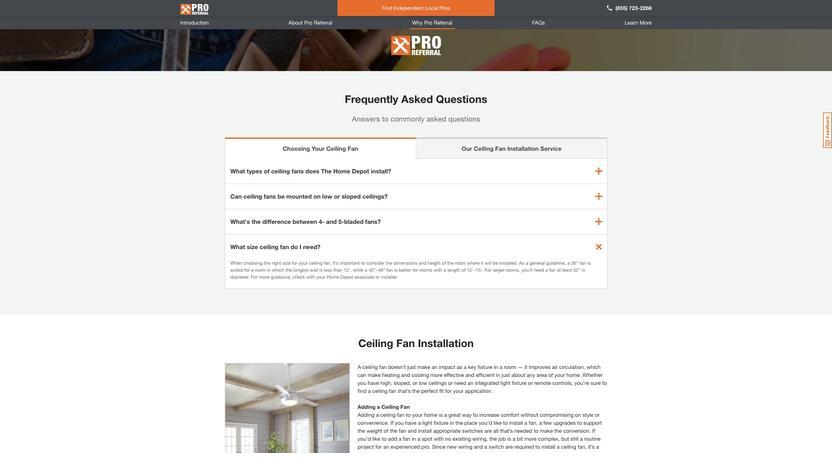 Task type: locate. For each thing, give the bounding box(es) containing it.
to right sure
[[603, 380, 607, 386]]

1 horizontal spatial referral
[[434, 19, 453, 26]]

more up ceilings
[[431, 372, 443, 378]]

the left perfect on the bottom right of page
[[412, 388, 420, 394]]

0 vertical spatial be
[[278, 193, 285, 200]]

home down less
[[327, 274, 339, 280]]

installation
[[508, 145, 539, 152], [418, 337, 474, 350]]

does
[[306, 167, 320, 175]]

0 vertical spatial it's
[[333, 260, 339, 266]]

2 horizontal spatial more
[[525, 436, 537, 442]]

0 horizontal spatial an
[[384, 444, 389, 450]]

on inside adding a ceiling fan adding a ceiling fan to your home is a great way to increase comfort without compromising on style or convenience. if you have a light fixture in the place you'd like to install a fan, a few upgrades to support the weight of the fan and install appropriate switches are all that's needed to make the conversion. if you'd like to add a fan in a spot with no existing wiring, the job is a bit more complex, but still a routine project for an experienced pro. since new wiring and a switch are required to install a ceiling fan, it's a job for a licensed electrician.
[[575, 412, 581, 418]]

be
[[278, 193, 285, 200], [493, 260, 498, 266]]

wiring
[[459, 444, 473, 450]]

while
[[353, 267, 364, 273]]

0 horizontal spatial room
[[255, 267, 266, 273]]

1 horizontal spatial need
[[534, 267, 544, 273]]

the
[[321, 167, 332, 175]]

install up spot
[[418, 428, 432, 434]]

1 horizontal spatial room
[[455, 260, 466, 266]]

1 horizontal spatial you'd
[[479, 420, 492, 426]]

between
[[293, 218, 317, 225]]

an up licensed
[[384, 444, 389, 450]]

0 horizontal spatial size
[[247, 243, 258, 250]]

guideline,
[[546, 260, 566, 266]]

0 vertical spatial job
[[499, 436, 506, 442]]

fan, up less
[[324, 260, 332, 266]]

0 vertical spatial installation
[[508, 145, 539, 152]]

to right way at right
[[473, 412, 478, 418]]

more inside a ceiling fan doesn't just make an impact as a key fixture in a room — it improves air circulation, which can make heating and cooling more effective and efficient in just about any area of your home. whether you have high, sloped, or low ceilings or need an integrated light fixture or remote controls, you're sure to find a ceiling fan that's the perfect fit for your application.
[[431, 372, 443, 378]]

2 pro from the left
[[424, 19, 433, 26]]

than
[[334, 267, 343, 273]]

depot left install?
[[352, 167, 369, 175]]

room up "length"
[[455, 260, 466, 266]]

size up choosing
[[247, 243, 258, 250]]

that's inside adding a ceiling fan adding a ceiling fan to your home is a great way to increase comfort without compromising on style or convenience. if you have a light fixture in the place you'd like to install a fan, a few upgrades to support the weight of the fan and install appropriate switches are all that's needed to make the conversion. if you'd like to add a fan in a spot with no existing wiring, the job is a bit more complex, but still a routine project for an experienced pro. since new wiring and a switch are required to install a ceiling fan, it's a job for a licensed electrician.
[[500, 428, 513, 434]]

it left will
[[481, 260, 484, 266]]

light right "integrated"
[[501, 380, 511, 386]]

2 vertical spatial fixture
[[434, 420, 449, 426]]

fans
[[292, 167, 304, 175], [264, 193, 276, 200]]

is
[[588, 260, 591, 266], [319, 267, 323, 273], [395, 267, 398, 273], [439, 412, 443, 418], [508, 436, 511, 442]]

asked
[[427, 115, 447, 123]]

0 vertical spatial on
[[314, 193, 321, 200]]

and up sloped,
[[401, 372, 410, 378]]

just
[[408, 364, 416, 370], [502, 372, 510, 378]]

for down choosing
[[251, 274, 258, 280]]

for down project
[[367, 452, 373, 453]]

1 horizontal spatial an
[[432, 364, 438, 370]]

just up cooling
[[408, 364, 416, 370]]

without
[[521, 412, 539, 418]]

1 vertical spatial need
[[455, 380, 466, 386]]

dimensions
[[394, 260, 418, 266]]

height
[[428, 260, 441, 266]]

efficient
[[476, 372, 495, 378]]

that's right all
[[500, 428, 513, 434]]

0 vertical spatial fan,
[[324, 260, 332, 266]]

it inside when choosing the right size for your ceiling fan, it's important to consider the dimensions and height of the room where it will be installed. as a general guideline, a 36" fan is suited for a room in which the longest wall is less than 12', while a 42"–48" fan is better for rooms with a length of 12'–15'. for larger rooms, you'll need a fan at least 52" in diameter. for more guidance, check with your home depot associate or installer.
[[481, 260, 484, 266]]

1 vertical spatial that's
[[500, 428, 513, 434]]

least
[[563, 267, 572, 273]]

0 vertical spatial size
[[247, 243, 258, 250]]

have inside adding a ceiling fan adding a ceiling fan to your home is a great way to increase comfort without compromising on style or convenience. if you have a light fixture in the place you'd like to install a fan, a few upgrades to support the weight of the fan and install appropriate switches are all that's needed to make the conversion. if you'd like to add a fan in a spot with no existing wiring, the job is a bit more complex, but still a routine project for an experienced pro. since new wiring and a switch are required to install a ceiling fan, it's a job for a licensed electrician.
[[405, 420, 417, 426]]

or down any
[[528, 380, 533, 386]]

difference
[[263, 218, 291, 225]]

doesn't
[[388, 364, 406, 370]]

2 what from the top
[[231, 243, 245, 250]]

pros
[[440, 5, 451, 11]]

1 horizontal spatial light
[[501, 380, 511, 386]]

choosing
[[244, 260, 263, 266]]

1 horizontal spatial install
[[510, 420, 523, 426]]

like down "weight"
[[373, 436, 381, 442]]

few
[[544, 420, 552, 426]]

1 vertical spatial light
[[423, 420, 433, 426]]

if down support in the right bottom of the page
[[593, 428, 596, 434]]

(855) 723-2266 link
[[607, 4, 652, 12]]

0 horizontal spatial need
[[455, 380, 466, 386]]

1 horizontal spatial size
[[283, 260, 291, 266]]

1 vertical spatial you'd
[[358, 436, 371, 442]]

which up whether
[[587, 364, 601, 370]]

0 horizontal spatial referral
[[314, 19, 333, 26]]

of inside adding a ceiling fan adding a ceiling fan to your home is a great way to increase comfort without compromising on style or convenience. if you have a light fixture in the place you'd like to install a fan, a few upgrades to support the weight of the fan and install appropriate switches are all that's needed to make the conversion. if you'd like to add a fan in a spot with no existing wiring, the job is a bit more complex, but still a routine project for an experienced pro. since new wiring and a switch are required to install a ceiling fan, it's a job for a licensed electrician.
[[384, 428, 389, 434]]

1 what from the top
[[231, 167, 245, 175]]

1 vertical spatial low
[[419, 380, 427, 386]]

light down "home"
[[423, 420, 433, 426]]

to left add
[[382, 436, 387, 442]]

1 vertical spatial adding
[[358, 412, 375, 418]]

you'd
[[479, 420, 492, 426], [358, 436, 371, 442]]

—
[[518, 364, 523, 370]]

that's
[[398, 388, 411, 394], [500, 428, 513, 434]]

need inside when choosing the right size for your ceiling fan, it's important to consider the dimensions and height of the room where it will be installed. as a general guideline, a 36" fan is suited for a room in which the longest wall is less than 12', while a 42"–48" fan is better for rooms with a length of 12'–15'. for larger rooms, you'll need a fan at least 52" in diameter. for more guidance, check with your home depot associate or installer.
[[534, 267, 544, 273]]

referral for about pro referral
[[314, 19, 333, 26]]

installation left service
[[508, 145, 539, 152]]

your
[[312, 145, 325, 152]]

answers
[[352, 115, 380, 123]]

ceiling up wall
[[309, 260, 323, 266]]

0 vertical spatial have
[[368, 380, 379, 386]]

0 horizontal spatial fan,
[[324, 260, 332, 266]]

need inside a ceiling fan doesn't just make an impact as a key fixture in a room — it improves air circulation, which can make heating and cooling more effective and efficient in just about any area of your home. whether you have high, sloped, or low ceilings or need an integrated light fixture or remote controls, you're sure to find a ceiling fan that's the perfect fit for your application.
[[455, 380, 466, 386]]

1 referral from the left
[[314, 19, 333, 26]]

low inside a ceiling fan doesn't just make an impact as a key fixture in a room — it improves air circulation, which can make heating and cooling more effective and efficient in just about any area of your home. whether you have high, sloped, or low ceilings or need an integrated light fixture or remote controls, you're sure to find a ceiling fan that's the perfect fit for your application.
[[419, 380, 427, 386]]

ceiling
[[326, 145, 346, 152], [474, 145, 494, 152], [359, 337, 394, 350], [382, 404, 399, 410]]

install
[[510, 420, 523, 426], [418, 428, 432, 434], [542, 444, 556, 450]]

1 vertical spatial it's
[[588, 444, 595, 450]]

1 vertical spatial fan,
[[529, 420, 538, 426]]

fan, down without
[[529, 420, 538, 426]]

0 horizontal spatial like
[[373, 436, 381, 442]]

1 vertical spatial job
[[358, 452, 365, 453]]

room down choosing
[[255, 267, 266, 273]]

0 vertical spatial are
[[485, 428, 492, 434]]

and up rooms
[[419, 260, 427, 266]]

light inside a ceiling fan doesn't just make an impact as a key fixture in a room — it improves air circulation, which can make heating and cooling more effective and efficient in just about any area of your home. whether you have high, sloped, or low ceilings or need an integrated light fixture or remote controls, you're sure to find a ceiling fan that's the perfect fit for your application.
[[501, 380, 511, 386]]

low left sloped
[[322, 193, 333, 200]]

1 vertical spatial be
[[493, 260, 498, 266]]

diameter.
[[231, 274, 250, 280]]

more left guidance,
[[259, 274, 270, 280]]

1 vertical spatial install
[[418, 428, 432, 434]]

general up you'll
[[530, 260, 545, 266]]

it's inside adding a ceiling fan adding a ceiling fan to your home is a great way to increase comfort without compromising on style or convenience. if you have a light fixture in the place you'd like to install a fan, a few upgrades to support the weight of the fan and install appropriate switches are all that's needed to make the conversion. if you'd like to add a fan in a spot with no existing wiring, the job is a bit more complex, but still a routine project for an experienced pro. since new wiring and a switch are required to install a ceiling fan, it's a job for a licensed electrician.
[[588, 444, 595, 450]]

fans up difference
[[264, 193, 276, 200]]

but
[[562, 436, 570, 442]]

ceiling up convenience.
[[381, 412, 396, 418]]

referral down pros on the right top of page
[[434, 19, 453, 26]]

0 horizontal spatial fans
[[264, 193, 276, 200]]

installation up impact
[[418, 337, 474, 350]]

1 vertical spatial fixture
[[512, 380, 527, 386]]

0 vertical spatial adding
[[358, 404, 376, 410]]

0 horizontal spatial for
[[251, 274, 258, 280]]

ceiling up convenience.
[[382, 404, 399, 410]]

0 horizontal spatial just
[[408, 364, 416, 370]]

0 horizontal spatial light
[[423, 420, 433, 426]]

2 horizontal spatial fan,
[[578, 444, 587, 450]]

0 vertical spatial an
[[432, 364, 438, 370]]

you'd up project
[[358, 436, 371, 442]]

1 adding from the top
[[358, 404, 376, 410]]

we require pro businesses to carry general liability insurance.
[[299, 5, 444, 11]]

as
[[519, 260, 525, 266]]

0 vertical spatial that's
[[398, 388, 411, 394]]

pro
[[304, 19, 313, 26], [424, 19, 433, 26]]

learn
[[625, 19, 639, 26]]

job down project
[[358, 452, 365, 453]]

room left —
[[504, 364, 517, 370]]

0 horizontal spatial that's
[[398, 388, 411, 394]]

1 vertical spatial it
[[525, 364, 528, 370]]

1 vertical spatial general
[[530, 260, 545, 266]]

your left "home"
[[412, 412, 423, 418]]

pro right why
[[424, 19, 433, 26]]

wiring,
[[473, 436, 488, 442]]

and right 4-
[[326, 218, 337, 225]]

an left impact
[[432, 364, 438, 370]]

is left bit
[[508, 436, 511, 442]]

1 vertical spatial size
[[283, 260, 291, 266]]

1 horizontal spatial for
[[485, 267, 492, 273]]

is left better
[[395, 267, 398, 273]]

2 vertical spatial fan,
[[578, 444, 587, 450]]

1 horizontal spatial which
[[587, 364, 601, 370]]

general right "carry"
[[383, 5, 401, 11]]

size
[[247, 243, 258, 250], [283, 260, 291, 266]]

for up licensed
[[376, 444, 382, 450]]

more up required on the right
[[525, 436, 537, 442]]

your down wall
[[316, 274, 326, 280]]

need right you'll
[[534, 267, 544, 273]]

0 horizontal spatial it's
[[333, 260, 339, 266]]

heating
[[382, 372, 400, 378]]

for
[[485, 267, 492, 273], [251, 274, 258, 280]]

0 vertical spatial more
[[259, 274, 270, 280]]

you up add
[[395, 420, 404, 426]]

0 horizontal spatial more
[[259, 274, 270, 280]]

all
[[494, 428, 499, 434]]

5-
[[339, 218, 344, 225]]

fan
[[280, 243, 289, 250], [580, 260, 586, 266], [387, 267, 393, 273], [550, 267, 556, 273], [379, 364, 387, 370], [389, 388, 397, 394], [397, 412, 405, 418], [399, 428, 406, 434], [403, 436, 411, 442]]

if
[[391, 420, 394, 426], [593, 428, 596, 434]]

0 vertical spatial for
[[485, 267, 492, 273]]

with down height
[[434, 267, 443, 273]]

or down 42"–48"
[[376, 274, 380, 280]]

adding down find
[[358, 404, 376, 410]]

1 vertical spatial an
[[468, 380, 474, 386]]

1 vertical spatial on
[[575, 412, 581, 418]]

(855) 723-2266
[[616, 5, 652, 11]]

important
[[340, 260, 360, 266]]

0 horizontal spatial fixture
[[434, 420, 449, 426]]

to
[[364, 5, 368, 11], [382, 115, 389, 123], [361, 260, 365, 266], [603, 380, 607, 386], [406, 412, 411, 418], [473, 412, 478, 418], [503, 420, 508, 426], [578, 420, 582, 426], [534, 428, 539, 434], [382, 436, 387, 442], [536, 444, 540, 450]]

to down comfort
[[503, 420, 508, 426]]

2 referral from the left
[[434, 19, 453, 26]]

for right fit
[[446, 388, 452, 394]]

1 pro from the left
[[304, 19, 313, 26]]

effective
[[444, 372, 464, 378]]

0 vertical spatial like
[[494, 420, 502, 426]]

what left types
[[231, 167, 245, 175]]

more
[[259, 274, 270, 280], [431, 372, 443, 378], [525, 436, 537, 442]]

be right will
[[493, 260, 498, 266]]

have up experienced
[[405, 420, 417, 426]]

in up efficient
[[494, 364, 498, 370]]

0 vertical spatial need
[[534, 267, 544, 273]]

referral down pro
[[314, 19, 333, 26]]

which inside a ceiling fan doesn't just make an impact as a key fixture in a room — it improves air circulation, which can make heating and cooling more effective and efficient in just about any area of your home. whether you have high, sloped, or low ceilings or need an integrated light fixture or remote controls, you're sure to find a ceiling fan that's the perfect fit for your application.
[[587, 364, 601, 370]]

0 vertical spatial install
[[510, 420, 523, 426]]

bit
[[517, 436, 523, 442]]

adding
[[358, 404, 376, 410], [358, 412, 375, 418]]

about pro referral
[[289, 19, 333, 26]]

home.
[[567, 372, 582, 378]]

fixture up appropriate at the right bottom of the page
[[434, 420, 449, 426]]

1 horizontal spatial it's
[[588, 444, 595, 450]]

0 horizontal spatial make
[[368, 372, 381, 378]]

what for what types of ceiling fans does the home depot install?
[[231, 167, 245, 175]]

needed
[[515, 428, 533, 434]]

1 vertical spatial installation
[[418, 337, 474, 350]]

an up application.
[[468, 380, 474, 386]]

switches
[[462, 428, 483, 434]]

installer.
[[381, 274, 398, 280]]

2 horizontal spatial make
[[540, 428, 553, 434]]

you inside adding a ceiling fan adding a ceiling fan to your home is a great way to increase comfort without compromising on style or convenience. if you have a light fixture in the place you'd like to install a fan, a few upgrades to support the weight of the fan and install appropriate switches are all that's needed to make the conversion. if you'd like to add a fan in a spot with no existing wiring, the job is a bit more complex, but still a routine project for an experienced pro. since new wiring and a switch are required to install a ceiling fan, it's a job for a licensed electrician.
[[395, 420, 404, 426]]

2 vertical spatial with
[[434, 436, 444, 442]]

1 horizontal spatial installation
[[508, 145, 539, 152]]

to right needed
[[534, 428, 539, 434]]

1 horizontal spatial fixture
[[478, 364, 493, 370]]

pro.
[[422, 444, 431, 450]]

questions
[[449, 115, 480, 123]]

home inside when choosing the right size for your ceiling fan, it's important to consider the dimensions and height of the room where it will be installed. as a general guideline, a 36" fan is suited for a room in which the longest wall is less than 12', while a 42"–48" fan is better for rooms with a length of 12'–15'. for larger rooms, you'll need a fan at least 52" in diameter. for more guidance, check with your home depot associate or installer.
[[327, 274, 339, 280]]

what
[[231, 167, 245, 175], [231, 243, 245, 250]]

0 horizontal spatial installation
[[418, 337, 474, 350]]

0 vertical spatial it
[[481, 260, 484, 266]]

of right types
[[264, 167, 270, 175]]

2 horizontal spatial an
[[468, 380, 474, 386]]

an inside adding a ceiling fan adding a ceiling fan to your home is a great way to increase comfort without compromising on style or convenience. if you have a light fixture in the place you'd like to install a fan, a few upgrades to support the weight of the fan and install appropriate switches are all that's needed to make the conversion. if you'd like to add a fan in a spot with no existing wiring, the job is a bit more complex, but still a routine project for an experienced pro. since new wiring and a switch are required to install a ceiling fan, it's a job for a licensed electrician.
[[384, 444, 389, 450]]

1 vertical spatial home
[[327, 274, 339, 280]]

0 horizontal spatial if
[[391, 420, 394, 426]]

0 vertical spatial light
[[501, 380, 511, 386]]

1 horizontal spatial it
[[525, 364, 528, 370]]

fixture up efficient
[[478, 364, 493, 370]]

1 horizontal spatial pro
[[424, 19, 433, 26]]

the down great
[[456, 420, 463, 426]]

like up all
[[494, 420, 502, 426]]

1 horizontal spatial that's
[[500, 428, 513, 434]]

it right —
[[525, 364, 528, 370]]

the down the upgrades
[[555, 428, 562, 434]]

mounted
[[287, 193, 312, 200]]

1 horizontal spatial on
[[575, 412, 581, 418]]

for
[[292, 260, 298, 266], [244, 267, 250, 273], [413, 267, 418, 273], [446, 388, 452, 394], [376, 444, 382, 450], [367, 452, 373, 453]]

0 vertical spatial what
[[231, 167, 245, 175]]

0 vertical spatial home
[[334, 167, 350, 175]]

it's up than
[[333, 260, 339, 266]]

fixture down about
[[512, 380, 527, 386]]

fixture
[[478, 364, 493, 370], [512, 380, 527, 386], [434, 420, 449, 426]]

0 vertical spatial if
[[391, 420, 394, 426]]

it's
[[333, 260, 339, 266], [588, 444, 595, 450]]

your
[[299, 260, 308, 266], [316, 274, 326, 280], [555, 372, 565, 378], [453, 388, 464, 394], [412, 412, 423, 418]]

1 vertical spatial you
[[395, 420, 404, 426]]

have inside a ceiling fan doesn't just make an impact as a key fixture in a room — it improves air circulation, which can make heating and cooling more effective and efficient in just about any area of your home. whether you have high, sloped, or low ceilings or need an integrated light fixture or remote controls, you're sure to find a ceiling fan that's the perfect fit for your application.
[[368, 380, 379, 386]]

independent
[[394, 5, 424, 11]]

need down effective
[[455, 380, 466, 386]]

with up the since
[[434, 436, 444, 442]]

2 vertical spatial room
[[504, 364, 517, 370]]

where
[[467, 260, 480, 266]]

are right switch
[[506, 444, 513, 450]]

introduction
[[180, 19, 209, 26]]

install down comfort
[[510, 420, 523, 426]]

new
[[447, 444, 457, 450]]

1 vertical spatial if
[[593, 428, 596, 434]]

have left high,
[[368, 380, 379, 386]]

no
[[445, 436, 451, 442]]

it
[[481, 260, 484, 266], [525, 364, 528, 370]]

with down wall
[[307, 274, 315, 280]]

on right 'mounted'
[[314, 193, 321, 200]]

fan, down still
[[578, 444, 587, 450]]

0 vertical spatial fixture
[[478, 364, 493, 370]]

local
[[425, 5, 438, 11]]

make down few
[[540, 428, 553, 434]]

increase
[[480, 412, 500, 418]]

0 vertical spatial you'd
[[479, 420, 492, 426]]

air
[[552, 364, 558, 370]]

why
[[412, 19, 423, 26]]

an
[[432, 364, 438, 370], [468, 380, 474, 386], [384, 444, 389, 450]]

0 vertical spatial fans
[[292, 167, 304, 175]]



Task type: vqa. For each thing, say whether or not it's contained in the screenshot.
wiring,
yes



Task type: describe. For each thing, give the bounding box(es) containing it.
to left "carry"
[[364, 5, 368, 11]]

routine
[[585, 436, 601, 442]]

integrated
[[475, 380, 499, 386]]

circulation,
[[560, 364, 586, 370]]

support
[[584, 420, 602, 426]]

1 vertical spatial with
[[307, 274, 315, 280]]

find independent local pros button
[[338, 0, 495, 16]]

be inside when choosing the right size for your ceiling fan, it's important to consider the dimensions and height of the room where it will be installed. as a general guideline, a 36" fan is suited for a room in which the longest wall is less than 12', while a 42"–48" fan is better for rooms with a length of 12'–15'. for larger rooms, you'll need a fan at least 52" in diameter. for more guidance, check with your home depot associate or installer.
[[493, 260, 498, 266]]

1 vertical spatial make
[[368, 372, 381, 378]]

find
[[382, 5, 392, 11]]

check
[[293, 274, 305, 280]]

as
[[457, 364, 463, 370]]

0 horizontal spatial install
[[418, 428, 432, 434]]

723-
[[629, 5, 640, 11]]

about
[[512, 372, 526, 378]]

of inside a ceiling fan doesn't just make an impact as a key fixture in a room — it improves air circulation, which can make heating and cooling more effective and efficient in just about any area of your home. whether you have high, sloped, or low ceilings or need an integrated light fixture or remote controls, you're sure to find a ceiling fan that's the perfect fit for your application.
[[549, 372, 553, 378]]

comfort
[[501, 412, 520, 418]]

fit
[[440, 388, 444, 394]]

ceiling inside when choosing the right size for your ceiling fan, it's important to consider the dimensions and height of the room where it will be installed. as a general guideline, a 36" fan is suited for a room in which the longest wall is less than 12', while a 42"–48" fan is better for rooms with a length of 12'–15'. for larger rooms, you'll need a fan at least 52" in diameter. for more guidance, check with your home depot associate or installer.
[[309, 260, 323, 266]]

cooling
[[412, 372, 429, 378]]

pro referral logo image
[[180, 1, 209, 17]]

of right "length"
[[462, 267, 466, 273]]

ceiling down but
[[561, 444, 577, 450]]

the inside a ceiling fan doesn't just make an impact as a key fixture in a room — it improves air circulation, which can make heating and cooling more effective and efficient in just about any area of your home. whether you have high, sloped, or low ceilings or need an integrated light fixture or remote controls, you're sure to find a ceiling fan that's the perfect fit for your application.
[[412, 388, 420, 394]]

and down key
[[466, 372, 475, 378]]

spot
[[422, 436, 433, 442]]

our ceiling fan installation service
[[462, 145, 562, 152]]

the down all
[[490, 436, 497, 442]]

when choosing the right size for your ceiling fan, it's important to consider the dimensions and height of the room where it will be installed. as a general guideline, a 36" fan is suited for a room in which the longest wall is less than 12', while a 42"–48" fan is better for rooms with a length of 12'–15'. for larger rooms, you'll need a fan at least 52" in diameter. for more guidance, check with your home depot associate or installer.
[[231, 260, 591, 280]]

ceiling right a
[[363, 364, 378, 370]]

when
[[231, 260, 242, 266]]

to inside when choosing the right size for your ceiling fan, it's important to consider the dimensions and height of the room where it will be installed. as a general guideline, a 36" fan is suited for a room in which the longest wall is less than 12', while a 42"–48" fan is better for rooms with a length of 12'–15'. for larger rooms, you'll need a fan at least 52" in diameter. for more guidance, check with your home depot associate or installer.
[[361, 260, 365, 266]]

key
[[468, 364, 477, 370]]

for down choosing
[[244, 267, 250, 273]]

in right efficient
[[496, 372, 500, 378]]

answers to commonly asked questions
[[352, 115, 480, 123]]

sloped
[[342, 193, 361, 200]]

required
[[515, 444, 534, 450]]

area
[[537, 372, 547, 378]]

in down great
[[450, 420, 454, 426]]

or down effective
[[448, 380, 453, 386]]

the up add
[[390, 428, 398, 434]]

we
[[299, 5, 307, 11]]

the left "weight"
[[358, 428, 365, 434]]

your down effective
[[453, 388, 464, 394]]

1 horizontal spatial fans
[[292, 167, 304, 175]]

to right answers at the top left of page
[[382, 115, 389, 123]]

which inside when choosing the right size for your ceiling fan, it's important to consider the dimensions and height of the room where it will be installed. as a general guideline, a 36" fan is suited for a room in which the longest wall is less than 12', while a 42"–48" fan is better for rooms with a length of 12'–15'. for larger rooms, you'll need a fan at least 52" in diameter. for more guidance, check with your home depot associate or installer.
[[272, 267, 284, 273]]

with inside adding a ceiling fan adding a ceiling fan to your home is a great way to increase comfort without compromising on style or convenience. if you have a light fixture in the place you'd like to install a fan, a few upgrades to support the weight of the fan and install appropriate switches are all that's needed to make the conversion. if you'd like to add a fan in a spot with no existing wiring, the job is a bit more complex, but still a routine project for an experienced pro. since new wiring and a switch are required to install a ceiling fan, it's a job for a licensed electrician.
[[434, 436, 444, 442]]

to left "home"
[[406, 412, 411, 418]]

fan, inside when choosing the right size for your ceiling fan, it's important to consider the dimensions and height of the room where it will be installed. as a general guideline, a 36" fan is suited for a room in which the longest wall is less than 12', while a 42"–48" fan is better for rooms with a length of 12'–15'. for larger rooms, you'll need a fan at least 52" in diameter. for more guidance, check with your home depot associate or installer.
[[324, 260, 332, 266]]

why pro referral
[[412, 19, 453, 26]]

0 vertical spatial make
[[418, 364, 431, 370]]

compromising
[[540, 412, 574, 418]]

fixture inside adding a ceiling fan adding a ceiling fan to your home is a great way to increase comfort without compromising on style or convenience. if you have a light fixture in the place you'd like to install a fan, a few upgrades to support the weight of the fan and install appropriate switches are all that's needed to make the conversion. if you'd like to add a fan in a spot with no existing wiring, the job is a bit more complex, but still a routine project for an experienced pro. since new wiring and a switch are required to install a ceiling fan, it's a job for a licensed electrician.
[[434, 420, 449, 426]]

it inside a ceiling fan doesn't just make an impact as a key fixture in a room — it improves air circulation, which can make heating and cooling more effective and efficient in just about any area of your home. whether you have high, sloped, or low ceilings or need an integrated light fixture or remote controls, you're sure to find a ceiling fan that's the perfect fit for your application.
[[525, 364, 528, 370]]

more inside adding a ceiling fan adding a ceiling fan to your home is a great way to increase comfort without compromising on style or convenience. if you have a light fixture in the place you'd like to install a fan, a few upgrades to support the weight of the fan and install appropriate switches are all that's needed to make the conversion. if you'd like to add a fan in a spot with no existing wiring, the job is a bit more complex, but still a routine project for an experienced pro. since new wiring and a switch are required to install a ceiling fan, it's a job for a licensed electrician.
[[525, 436, 537, 442]]

ceiling right types
[[271, 167, 290, 175]]

1 vertical spatial like
[[373, 436, 381, 442]]

more inside when choosing the right size for your ceiling fan, it's important to consider the dimensions and height of the room where it will be installed. as a general guideline, a 36" fan is suited for a room in which the longest wall is less than 12', while a 42"–48" fan is better for rooms with a length of 12'–15'. for larger rooms, you'll need a fan at least 52" in diameter. for more guidance, check with your home depot associate or installer.
[[259, 274, 270, 280]]

for up longest
[[292, 260, 298, 266]]

will
[[485, 260, 492, 266]]

36"
[[572, 260, 579, 266]]

service
[[541, 145, 562, 152]]

impact
[[439, 364, 456, 370]]

the right the 'consider' on the bottom left
[[386, 260, 393, 266]]

application.
[[465, 388, 493, 394]]

pro for about
[[304, 19, 313, 26]]

in up experienced
[[412, 436, 416, 442]]

general inside when choosing the right size for your ceiling fan, it's important to consider the dimensions and height of the room where it will be installed. as a general guideline, a 36" fan is suited for a room in which the longest wall is less than 12', while a 42"–48" fan is better for rooms with a length of 12'–15'. for larger rooms, you'll need a fan at least 52" in diameter. for more guidance, check with your home depot associate or installer.
[[530, 260, 545, 266]]

or left sloped
[[334, 193, 340, 200]]

consider
[[367, 260, 385, 266]]

ceilings?
[[363, 193, 388, 200]]

2 horizontal spatial install
[[542, 444, 556, 450]]

require
[[308, 5, 325, 11]]

is right "home"
[[439, 412, 443, 418]]

you inside a ceiling fan doesn't just make an impact as a key fixture in a room — it improves air circulation, which can make heating and cooling more effective and efficient in just about any area of your home. whether you have high, sloped, or low ceilings or need an integrated light fixture or remote controls, you're sure to find a ceiling fan that's the perfect fit for your application.
[[358, 380, 366, 386]]

choosing your ceiling fan
[[283, 145, 358, 152]]

feedback link image
[[824, 112, 833, 148]]

depot inside when choosing the right size for your ceiling fan, it's important to consider the dimensions and height of the room where it will be installed. as a general guideline, a 36" fan is suited for a room in which the longest wall is less than 12', while a 42"–48" fan is better for rooms with a length of 12'–15'. for larger rooms, you'll need a fan at least 52" in diameter. for more guidance, check with your home depot associate or installer.
[[341, 274, 353, 280]]

ceiling up a
[[359, 337, 394, 350]]

improves
[[529, 364, 551, 370]]

pro
[[326, 5, 334, 11]]

what for what size ceiling fan do i need?
[[231, 243, 245, 250]]

1 vertical spatial are
[[506, 444, 513, 450]]

ceiling right our
[[474, 145, 494, 152]]

frequently
[[345, 93, 399, 105]]

referral for why pro referral
[[434, 19, 453, 26]]

12',
[[344, 267, 352, 273]]

0 horizontal spatial job
[[358, 452, 365, 453]]

licensed
[[379, 452, 399, 453]]

to inside a ceiling fan doesn't just make an impact as a key fixture in a room — it improves air circulation, which can make heating and cooling more effective and efficient in just about any area of your home. whether you have high, sloped, or low ceilings or need an integrated light fixture or remote controls, you're sure to find a ceiling fan that's the perfect fit for your application.
[[603, 380, 607, 386]]

wall
[[310, 267, 318, 273]]

larger
[[493, 267, 505, 273]]

your up longest
[[299, 260, 308, 266]]

controls,
[[553, 380, 573, 386]]

1 horizontal spatial like
[[494, 420, 502, 426]]

1 horizontal spatial if
[[593, 428, 596, 434]]

is right wall
[[319, 267, 323, 273]]

you'll
[[522, 267, 533, 273]]

weight
[[367, 428, 383, 434]]

your inside adding a ceiling fan adding a ceiling fan to your home is a great way to increase comfort without compromising on style or convenience. if you have a light fixture in the place you'd like to install a fan, a few upgrades to support the weight of the fan and install appropriate switches are all that's needed to make the conversion. if you'd like to add a fan in a spot with no existing wiring, the job is a bit more complex, but still a routine project for an experienced pro. since new wiring and a switch are required to install a ceiling fan, it's a job for a licensed electrician.
[[412, 412, 423, 418]]

1 horizontal spatial job
[[499, 436, 506, 442]]

can
[[358, 372, 366, 378]]

about
[[289, 19, 303, 26]]

remote
[[535, 380, 551, 386]]

light inside adding a ceiling fan adding a ceiling fan to your home is a great way to increase comfort without compromising on style or convenience. if you have a light fixture in the place you'd like to install a fan, a few upgrades to support the weight of the fan and install appropriate switches are all that's needed to make the conversion. if you'd like to add a fan in a spot with no existing wiring, the job is a bit more complex, but still a routine project for an experienced pro. since new wiring and a switch are required to install a ceiling fan, it's a job for a licensed electrician.
[[423, 420, 433, 426]]

more
[[640, 19, 652, 26]]

size inside when choosing the right size for your ceiling fan, it's important to consider the dimensions and height of the room where it will be installed. as a general guideline, a 36" fan is suited for a room in which the longest wall is less than 12', while a 42"–48" fan is better for rooms with a length of 12'–15'. for larger rooms, you'll need a fan at least 52" in diameter. for more guidance, check with your home depot associate or installer.
[[283, 260, 291, 266]]

existing
[[453, 436, 471, 442]]

faqs
[[532, 19, 545, 26]]

what's
[[231, 218, 250, 225]]

ceiling up right
[[260, 243, 279, 250]]

2266
[[640, 5, 652, 11]]

0 vertical spatial just
[[408, 364, 416, 370]]

0 vertical spatial general
[[383, 5, 401, 11]]

fan inside adding a ceiling fan adding a ceiling fan to your home is a great way to increase comfort without compromising on style or convenience. if you have a light fixture in the place you'd like to install a fan, a few upgrades to support the weight of the fan and install appropriate switches are all that's needed to make the conversion. if you'd like to add a fan in a spot with no existing wiring, the job is a bit more complex, but still a routine project for an experienced pro. since new wiring and a switch are required to install a ceiling fan, it's a job for a licensed electrician.
[[401, 404, 410, 410]]

ceiling inside adding a ceiling fan adding a ceiling fan to your home is a great way to increase comfort without compromising on style or convenience. if you have a light fixture in the place you'd like to install a fan, a few upgrades to support the weight of the fan and install appropriate switches are all that's needed to make the conversion. if you'd like to add a fan in a spot with no existing wiring, the job is a bit more complex, but still a routine project for an experienced pro. since new wiring and a switch are required to install a ceiling fan, it's a job for a licensed electrician.
[[382, 404, 399, 410]]

the up guidance,
[[286, 267, 292, 273]]

experienced
[[391, 444, 420, 450]]

52"
[[574, 267, 581, 273]]

asked
[[402, 93, 433, 105]]

convenience.
[[358, 420, 389, 426]]

the right what's
[[252, 218, 261, 225]]

or inside when choosing the right size for your ceiling fan, it's important to consider the dimensions and height of the room where it will be installed. as a general guideline, a 36" fan is suited for a room in which the longest wall is less than 12', while a 42"–48" fan is better for rooms with a length of 12'–15'. for larger rooms, you'll need a fan at least 52" in diameter. for more guidance, check with your home depot associate or installer.
[[376, 274, 380, 280]]

questions
[[436, 93, 488, 105]]

since
[[432, 444, 446, 450]]

find independent local pros
[[382, 5, 451, 11]]

pro for why
[[424, 19, 433, 26]]

1 horizontal spatial just
[[502, 372, 510, 378]]

style
[[583, 412, 594, 418]]

to up conversion.
[[578, 420, 582, 426]]

0 horizontal spatial be
[[278, 193, 285, 200]]

the left right
[[264, 260, 271, 266]]

length
[[448, 267, 461, 273]]

the up "length"
[[448, 260, 454, 266]]

ceiling right can
[[244, 193, 262, 200]]

home
[[424, 412, 438, 418]]

a ceiling fan doesn't just make an impact as a key fixture in a room — it improves air circulation, which can make heating and cooling more effective and efficient in just about any area of your home. whether you have high, sloped, or low ceilings or need an integrated light fixture or remote controls, you're sure to find a ceiling fan that's the perfect fit for your application.
[[358, 364, 607, 394]]

is right 36"
[[588, 260, 591, 266]]

carry
[[370, 5, 382, 11]]

0 vertical spatial room
[[455, 260, 466, 266]]

rooms
[[420, 267, 433, 273]]

upgrades
[[554, 420, 576, 426]]

our
[[462, 145, 472, 152]]

0 horizontal spatial you'd
[[358, 436, 371, 442]]

rooms,
[[506, 267, 521, 273]]

complex,
[[538, 436, 560, 442]]

ceiling right your
[[326, 145, 346, 152]]

can
[[231, 193, 242, 200]]

make inside adding a ceiling fan adding a ceiling fan to your home is a great way to increase comfort without compromising on style or convenience. if you have a light fixture in the place you'd like to install a fan, a few upgrades to support the weight of the fan and install appropriate switches are all that's needed to make the conversion. if you'd like to add a fan in a spot with no existing wiring, the job is a bit more complex, but still a routine project for an experienced pro. since new wiring and a switch are required to install a ceiling fan, it's a job for a licensed electrician.
[[540, 428, 553, 434]]

commonly
[[391, 115, 425, 123]]

0 vertical spatial depot
[[352, 167, 369, 175]]

for right better
[[413, 267, 418, 273]]

0 horizontal spatial low
[[322, 193, 333, 200]]

or down cooling
[[413, 380, 418, 386]]

in down what size ceiling fan do i need?
[[267, 267, 271, 273]]

ceilings
[[429, 380, 447, 386]]

of right height
[[442, 260, 446, 266]]

project
[[358, 444, 374, 450]]

longest
[[294, 267, 309, 273]]

to right required on the right
[[536, 444, 540, 450]]

or inside adding a ceiling fan adding a ceiling fan to your home is a great way to increase comfort without compromising on style or convenience. if you have a light fixture in the place you'd like to install a fan, a few upgrades to support the weight of the fan and install appropriate switches are all that's needed to make the conversion. if you'd like to add a fan in a spot with no existing wiring, the job is a bit more complex, but still a routine project for an experienced pro. since new wiring and a switch are required to install a ceiling fan, it's a job for a licensed electrician.
[[595, 412, 600, 418]]

0 vertical spatial with
[[434, 267, 443, 273]]

insurance.
[[420, 5, 444, 11]]

2 adding from the top
[[358, 412, 375, 418]]

adding a ceiling fan adding a ceiling fan to your home is a great way to increase comfort without compromising on style or convenience. if you have a light fixture in the place you'd like to install a fan, a few upgrades to support the weight of the fan and install appropriate switches are all that's needed to make the conversion. if you'd like to add a fan in a spot with no existing wiring, the job is a bit more complex, but still a routine project for an experienced pro. since new wiring and a switch are required to install a ceiling fan, it's a job for a licensed electrician.
[[358, 404, 602, 453]]

you're
[[575, 380, 590, 386]]

that's inside a ceiling fan doesn't just make an impact as a key fixture in a room — it improves air circulation, which can make heating and cooling more effective and efficient in just about any area of your home. whether you have high, sloped, or low ceilings or need an integrated light fixture or remote controls, you're sure to find a ceiling fan that's the perfect fit for your application.
[[398, 388, 411, 394]]

and inside when choosing the right size for your ceiling fan, it's important to consider the dimensions and height of the room where it will be installed. as a general guideline, a 36" fan is suited for a room in which the longest wall is less than 12', while a 42"–48" fan is better for rooms with a length of 12'–15'. for larger rooms, you'll need a fan at least 52" in diameter. for more guidance, check with your home depot associate or installer.
[[419, 260, 427, 266]]

guidance,
[[271, 274, 291, 280]]

for inside a ceiling fan doesn't just make an impact as a key fixture in a room — it improves air circulation, which can make heating and cooling more effective and efficient in just about any area of your home. whether you have high, sloped, or low ceilings or need an integrated light fixture or remote controls, you're sure to find a ceiling fan that's the perfect fit for your application.
[[446, 388, 452, 394]]

learn more
[[625, 19, 652, 26]]

choosing
[[283, 145, 310, 152]]

in right 52"
[[582, 267, 586, 273]]

and up experienced
[[408, 428, 417, 434]]

1 vertical spatial for
[[251, 274, 258, 280]]

switch
[[489, 444, 504, 450]]

and down wiring,
[[474, 444, 483, 450]]

ceiling down high,
[[372, 388, 388, 394]]

your up controls,
[[555, 372, 565, 378]]

room inside a ceiling fan doesn't just make an impact as a key fixture in a room — it improves air circulation, which can make heating and cooling more effective and efficient in just about any area of your home. whether you have high, sloped, or low ceilings or need an integrated light fixture or remote controls, you're sure to find a ceiling fan that's the perfect fit for your application.
[[504, 364, 517, 370]]

it's inside when choosing the right size for your ceiling fan, it's important to consider the dimensions and height of the room where it will be installed. as a general guideline, a 36" fan is suited for a room in which the longest wall is less than 12', while a 42"–48" fan is better for rooms with a length of 12'–15'. for larger rooms, you'll need a fan at least 52" in diameter. for more guidance, check with your home depot associate or installer.
[[333, 260, 339, 266]]

(855)
[[616, 5, 628, 11]]

whether
[[583, 372, 603, 378]]



